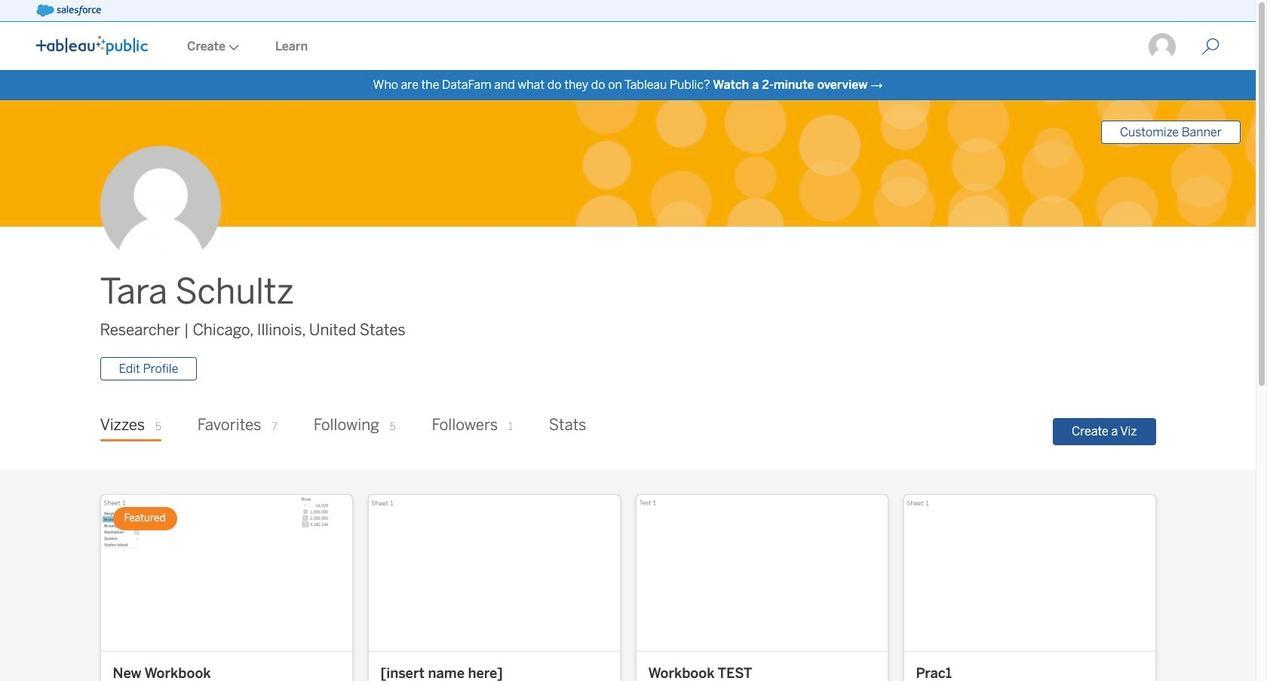 Task type: locate. For each thing, give the bounding box(es) containing it.
workbook thumbnail image
[[101, 496, 352, 652], [369, 496, 620, 652], [636, 496, 888, 652], [904, 496, 1155, 652]]

go to search image
[[1184, 38, 1238, 56]]

4 workbook thumbnail image from the left
[[904, 496, 1155, 652]]

1 workbook thumbnail image from the left
[[101, 496, 352, 652]]

create image
[[226, 45, 239, 51]]

tara.schultz image
[[1147, 32, 1178, 62]]



Task type: vqa. For each thing, say whether or not it's contained in the screenshot.
Logo
yes



Task type: describe. For each thing, give the bounding box(es) containing it.
3 workbook thumbnail image from the left
[[636, 496, 888, 652]]

logo image
[[36, 35, 148, 55]]

salesforce logo image
[[36, 5, 101, 17]]

featured element
[[113, 508, 177, 531]]

avatar image
[[100, 147, 221, 267]]

2 workbook thumbnail image from the left
[[369, 496, 620, 652]]



